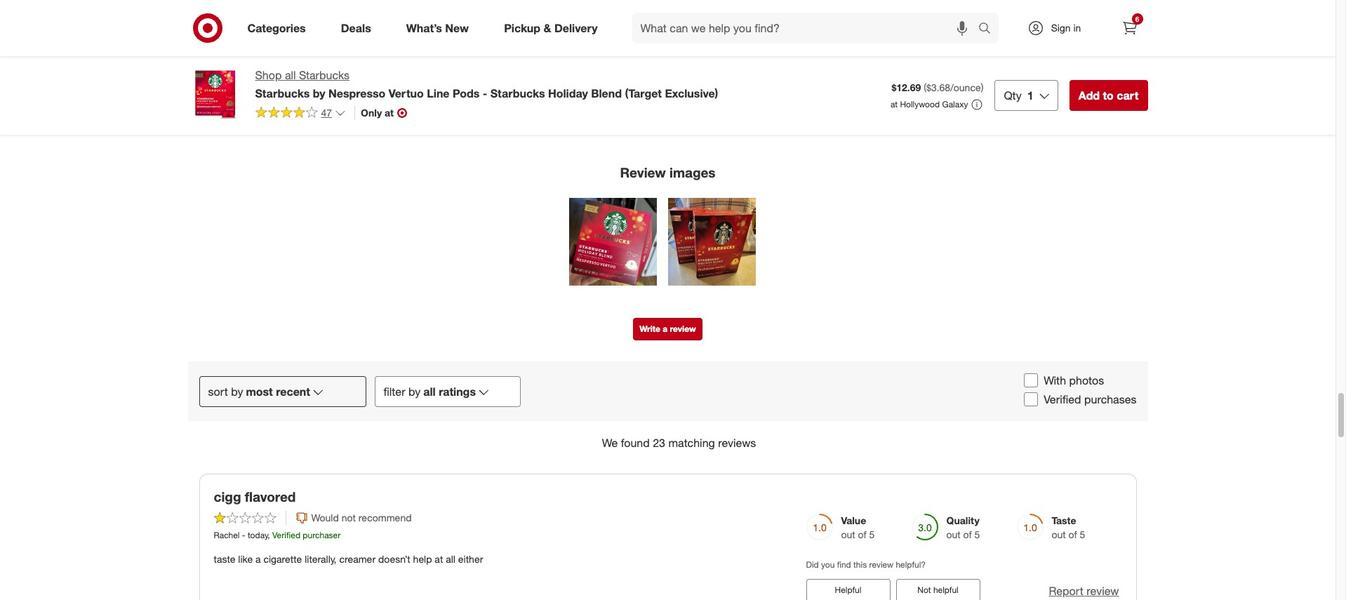 Task type: vqa. For each thing, say whether or not it's contained in the screenshot.
Only
yes



Task type: describe. For each thing, give the bounding box(es) containing it.
sign in link
[[1015, 13, 1103, 44]]

68
[[769, 42, 782, 56]]

guest review image 2 of 2, zoom in image
[[668, 198, 756, 285]]

pickup
[[504, 21, 541, 35]]

qty
[[1004, 88, 1022, 102]]

found
[[621, 436, 650, 450]]

what's new link
[[394, 13, 487, 44]]

search button
[[972, 13, 1006, 46]]

would
[[796, 42, 828, 56]]

5 for quality out of 5
[[975, 529, 980, 540]]

5 for taste out of 5
[[1080, 529, 1086, 540]]

starbucks left the holiday
[[491, 86, 545, 100]]

cigarette
[[264, 553, 302, 565]]

)
[[981, 82, 984, 93]]

find
[[837, 559, 851, 570]]

0 horizontal spatial at
[[385, 107, 394, 119]]

1
[[1028, 88, 1034, 102]]

recommend inside "68 % would recommend 22 recommendations"
[[831, 42, 895, 56]]

helpful
[[835, 585, 862, 595]]

47 for 47 star ratings
[[685, 58, 696, 70]]

today
[[248, 530, 268, 541]]

/ounce
[[951, 82, 981, 93]]

out for taste out of 5
[[1052, 529, 1066, 540]]

quality out of 5
[[947, 515, 980, 540]]

recommendations
[[799, 58, 879, 70]]

star
[[698, 58, 715, 70]]

add
[[1079, 88, 1100, 102]]

cigg
[[214, 489, 241, 505]]

taste out of 5
[[1052, 515, 1086, 540]]

literally,
[[305, 553, 337, 565]]

pickup & delivery
[[504, 21, 598, 35]]

vertuo
[[389, 86, 424, 100]]

write a review button
[[633, 318, 703, 340]]

taste for out
[[1052, 515, 1076, 526]]

report review
[[1049, 584, 1119, 598]]

would
[[311, 512, 339, 524]]

filter
[[384, 384, 405, 398]]

we found 23 matching reviews
[[602, 436, 756, 450]]

by for sort by most recent
[[231, 384, 243, 398]]

sign in
[[1051, 22, 1081, 34]]

add to cart button
[[1070, 80, 1148, 111]]

verified purchases
[[1044, 392, 1137, 406]]

matching
[[669, 436, 715, 450]]

recent
[[276, 384, 310, 398]]

reviews
[[718, 436, 756, 450]]

helpful
[[934, 585, 959, 595]]

&
[[544, 21, 551, 35]]

47 for 47
[[321, 107, 332, 119]]

0 horizontal spatial -
[[242, 530, 245, 541]]

write a review
[[640, 323, 696, 334]]

68 % would recommend 22 recommendations
[[769, 42, 895, 70]]

rachel
[[214, 530, 240, 541]]

search
[[972, 22, 1006, 36]]

by inside shop all starbucks starbucks by nespresso vertuo line pods - starbucks holiday blend (target exclusive)
[[313, 86, 325, 100]]

cart
[[1117, 88, 1139, 102]]

not
[[342, 512, 356, 524]]

pods
[[453, 86, 480, 100]]

categories link
[[236, 13, 323, 44]]

deals link
[[329, 13, 389, 44]]

review inside button
[[670, 323, 696, 334]]

qty 1
[[1004, 88, 1034, 102]]

blend
[[591, 86, 622, 100]]

$12.69
[[892, 82, 921, 93]]

5 for value out of 5
[[869, 529, 875, 540]]

what's
[[406, 21, 442, 35]]

this
[[854, 559, 867, 570]]

delivery
[[555, 21, 598, 35]]

photos
[[1069, 373, 1104, 387]]

1 vertical spatial recommend
[[359, 512, 412, 524]]

filter by all ratings
[[384, 384, 476, 398]]

not helpful
[[918, 585, 959, 595]]

purchases
[[1085, 392, 1137, 406]]

deals
[[341, 21, 371, 35]]

- inside shop all starbucks starbucks by nespresso vertuo line pods - starbucks holiday blend (target exclusive)
[[483, 86, 487, 100]]

images
[[670, 164, 716, 180]]

sort by most recent
[[208, 384, 310, 398]]

6
[[1136, 15, 1140, 23]]

out for quality out of 5
[[947, 529, 961, 540]]

cigg flavored
[[214, 489, 296, 505]]

creamer
[[339, 553, 376, 565]]

flavored
[[245, 489, 296, 505]]

With photos checkbox
[[1024, 374, 1038, 388]]

quality
[[947, 515, 980, 526]]

starbucks down "shop"
[[255, 86, 310, 100]]

helpful button
[[806, 579, 890, 600]]

by for filter by all ratings
[[409, 384, 421, 398]]



Task type: locate. For each thing, give the bounding box(es) containing it.
taste like a cigarette literally, creamer doesn't help at all either
[[214, 553, 483, 565]]

0 vertical spatial recommend
[[831, 42, 895, 56]]

0 vertical spatial all
[[285, 68, 296, 82]]

sort
[[208, 384, 228, 398]]

ratings right star
[[718, 58, 747, 70]]

of up 'report'
[[1069, 529, 1077, 540]]

to
[[1103, 88, 1114, 102]]

not
[[918, 585, 931, 595]]

2 horizontal spatial all
[[446, 553, 456, 565]]

out inside value out of 5
[[841, 529, 856, 540]]

report
[[1049, 584, 1084, 598]]

starbucks up nespresso
[[299, 68, 350, 82]]

2 vertical spatial review
[[1087, 584, 1119, 598]]

22
[[786, 58, 796, 70]]

1 horizontal spatial by
[[313, 86, 325, 100]]

hollywood
[[900, 99, 940, 110]]

report review button
[[1049, 583, 1119, 599]]

(
[[924, 82, 927, 93]]

starbucks
[[299, 68, 350, 82], [255, 86, 310, 100], [491, 86, 545, 100]]

recommend right the not
[[359, 512, 412, 524]]

1 vertical spatial ratings
[[439, 384, 476, 398]]

47 down nespresso
[[321, 107, 332, 119]]

either
[[458, 553, 483, 565]]

0 horizontal spatial 47
[[321, 107, 332, 119]]

with
[[1044, 373, 1066, 387]]

only
[[361, 107, 382, 119]]

add to cart
[[1079, 88, 1139, 102]]

a right the write
[[663, 323, 668, 334]]

by right the sort
[[231, 384, 243, 398]]

1 vertical spatial taste
[[214, 553, 235, 565]]

a right like
[[256, 553, 261, 565]]

you
[[821, 559, 835, 570]]

exclusive)
[[665, 86, 718, 100]]

verified down with
[[1044, 392, 1082, 406]]

5 inside the quality out of 5
[[975, 529, 980, 540]]

write
[[640, 323, 661, 334]]

2 horizontal spatial by
[[409, 384, 421, 398]]

1 horizontal spatial 5
[[975, 529, 980, 540]]

review
[[620, 164, 666, 180]]

of for value
[[858, 529, 867, 540]]

what's new
[[406, 21, 469, 35]]

0 vertical spatial -
[[483, 86, 487, 100]]

1 horizontal spatial -
[[483, 86, 487, 100]]

0 horizontal spatial taste
[[214, 553, 235, 565]]

2 vertical spatial all
[[446, 553, 456, 565]]

taste for like
[[214, 553, 235, 565]]

5 inside taste out of 5
[[1080, 529, 1086, 540]]

by
[[313, 86, 325, 100], [231, 384, 243, 398], [409, 384, 421, 398]]

47 star ratings
[[685, 58, 747, 70]]

1 horizontal spatial out
[[947, 529, 961, 540]]

2 horizontal spatial at
[[891, 99, 898, 110]]

0 vertical spatial a
[[663, 323, 668, 334]]

0 vertical spatial 47
[[685, 58, 696, 70]]

-
[[483, 86, 487, 100], [242, 530, 245, 541]]

2 horizontal spatial of
[[1069, 529, 1077, 540]]

guest review image 1 of 2, zoom in image
[[569, 198, 657, 285]]

3 5 from the left
[[1080, 529, 1086, 540]]

review images
[[620, 164, 716, 180]]

2 horizontal spatial out
[[1052, 529, 1066, 540]]

did you find this review helpful?
[[806, 559, 926, 570]]

review right this
[[869, 559, 894, 570]]

nespresso
[[329, 86, 386, 100]]

5
[[869, 529, 875, 540], [975, 529, 980, 540], [1080, 529, 1086, 540]]

47
[[685, 58, 696, 70], [321, 107, 332, 119]]

out down value
[[841, 529, 856, 540]]

image of starbucks by nespresso vertuo line pods - starbucks holiday blend (target exclusive) image
[[188, 67, 244, 124]]

1 vertical spatial review
[[869, 559, 894, 570]]

help
[[413, 553, 432, 565]]

0 horizontal spatial recommend
[[359, 512, 412, 524]]

ratings right filter
[[439, 384, 476, 398]]

47 left star
[[685, 58, 696, 70]]

all left the either
[[446, 553, 456, 565]]

of inside taste out of 5
[[1069, 529, 1077, 540]]

a inside write a review button
[[663, 323, 668, 334]]

verified right ,
[[272, 530, 300, 541]]

taste inside taste out of 5
[[1052, 515, 1076, 526]]

0 vertical spatial ratings
[[718, 58, 747, 70]]

would not recommend
[[311, 512, 412, 524]]

out
[[841, 529, 856, 540], [947, 529, 961, 540], [1052, 529, 1066, 540]]

1 out from the left
[[841, 529, 856, 540]]

1 horizontal spatial taste
[[1052, 515, 1076, 526]]

value out of 5
[[841, 515, 875, 540]]

verified
[[1044, 392, 1082, 406], [272, 530, 300, 541]]

0 horizontal spatial out
[[841, 529, 856, 540]]

shop all starbucks starbucks by nespresso vertuo line pods - starbucks holiday blend (target exclusive)
[[255, 68, 718, 100]]

2 horizontal spatial 5
[[1080, 529, 1086, 540]]

at right help
[[435, 553, 443, 565]]

0 horizontal spatial review
[[670, 323, 696, 334]]

1 horizontal spatial 47
[[685, 58, 696, 70]]

of down quality
[[964, 529, 972, 540]]

6 link
[[1114, 13, 1145, 44]]

1 vertical spatial -
[[242, 530, 245, 541]]

2 out from the left
[[947, 529, 961, 540]]

(target
[[625, 86, 662, 100]]

of inside value out of 5
[[858, 529, 867, 540]]

2 of from the left
[[964, 529, 972, 540]]

categories
[[247, 21, 306, 35]]

0 horizontal spatial a
[[256, 553, 261, 565]]

of for quality
[[964, 529, 972, 540]]

review right 'report'
[[1087, 584, 1119, 598]]

0 vertical spatial review
[[670, 323, 696, 334]]

1 of from the left
[[858, 529, 867, 540]]

,
[[268, 530, 270, 541]]

out down quality
[[947, 529, 961, 540]]

holiday
[[548, 86, 588, 100]]

at hollywood galaxy
[[891, 99, 968, 110]]

taste
[[1052, 515, 1076, 526], [214, 553, 235, 565]]

$12.69 ( $3.68 /ounce )
[[892, 82, 984, 93]]

out inside taste out of 5
[[1052, 529, 1066, 540]]

review right the write
[[670, 323, 696, 334]]

0 vertical spatial taste
[[1052, 515, 1076, 526]]

0 horizontal spatial all
[[285, 68, 296, 82]]

at down "$12.69"
[[891, 99, 898, 110]]

all inside shop all starbucks starbucks by nespresso vertuo line pods - starbucks holiday blend (target exclusive)
[[285, 68, 296, 82]]

out inside the quality out of 5
[[947, 529, 961, 540]]

1 horizontal spatial review
[[869, 559, 894, 570]]

4.1
[[697, 3, 736, 37]]

all right filter
[[423, 384, 436, 398]]

5 inside value out of 5
[[869, 529, 875, 540]]

of for taste
[[1069, 529, 1077, 540]]

47 link
[[255, 106, 346, 122]]

with photos
[[1044, 373, 1104, 387]]

recommend up recommendations
[[831, 42, 895, 56]]

- left today on the left of page
[[242, 530, 245, 541]]

line
[[427, 86, 450, 100]]

0 horizontal spatial verified
[[272, 530, 300, 541]]

a
[[663, 323, 668, 334], [256, 553, 261, 565]]

1 vertical spatial a
[[256, 553, 261, 565]]

1 horizontal spatial ratings
[[718, 58, 747, 70]]

1 vertical spatial 47
[[321, 107, 332, 119]]

0 horizontal spatial of
[[858, 529, 867, 540]]

5 down quality
[[975, 529, 980, 540]]

0 vertical spatial verified
[[1044, 392, 1082, 406]]

5 up report review
[[1080, 529, 1086, 540]]

2 5 from the left
[[975, 529, 980, 540]]

review inside button
[[1087, 584, 1119, 598]]

pickup & delivery link
[[492, 13, 615, 44]]

1 5 from the left
[[869, 529, 875, 540]]

like
[[238, 553, 253, 565]]

$3.68
[[927, 82, 951, 93]]

we
[[602, 436, 618, 450]]

1 horizontal spatial a
[[663, 323, 668, 334]]

out up 'report'
[[1052, 529, 1066, 540]]

1 horizontal spatial recommend
[[831, 42, 895, 56]]

galaxy
[[942, 99, 968, 110]]

by right filter
[[409, 384, 421, 398]]

review
[[670, 323, 696, 334], [869, 559, 894, 570], [1087, 584, 1119, 598]]

%
[[782, 42, 793, 56]]

0 horizontal spatial by
[[231, 384, 243, 398]]

at right "only"
[[385, 107, 394, 119]]

most
[[246, 384, 273, 398]]

0 horizontal spatial ratings
[[439, 384, 476, 398]]

1 horizontal spatial all
[[423, 384, 436, 398]]

0 horizontal spatial 5
[[869, 529, 875, 540]]

all
[[285, 68, 296, 82], [423, 384, 436, 398], [446, 553, 456, 565]]

out for value out of 5
[[841, 529, 856, 540]]

of down value
[[858, 529, 867, 540]]

ratings
[[718, 58, 747, 70], [439, 384, 476, 398]]

- right pods
[[483, 86, 487, 100]]

23
[[653, 436, 665, 450]]

3 of from the left
[[1069, 529, 1077, 540]]

3 out from the left
[[1052, 529, 1066, 540]]

1 vertical spatial all
[[423, 384, 436, 398]]

of inside the quality out of 5
[[964, 529, 972, 540]]

new
[[445, 21, 469, 35]]

What can we help you find? suggestions appear below search field
[[632, 13, 982, 44]]

sign
[[1051, 22, 1071, 34]]

helpful?
[[896, 559, 926, 570]]

5 up did you find this review helpful?
[[869, 529, 875, 540]]

did
[[806, 559, 819, 570]]

by up 47 link at the left top of the page
[[313, 86, 325, 100]]

all right "shop"
[[285, 68, 296, 82]]

shop
[[255, 68, 282, 82]]

1 horizontal spatial of
[[964, 529, 972, 540]]

2 horizontal spatial review
[[1087, 584, 1119, 598]]

rachel - today , verified purchaser
[[214, 530, 341, 541]]

value
[[841, 515, 866, 526]]

1 horizontal spatial at
[[435, 553, 443, 565]]

1 vertical spatial verified
[[272, 530, 300, 541]]

1 horizontal spatial verified
[[1044, 392, 1082, 406]]

not helpful button
[[896, 579, 980, 600]]

purchaser
[[303, 530, 341, 541]]

Verified purchases checkbox
[[1024, 392, 1038, 406]]



